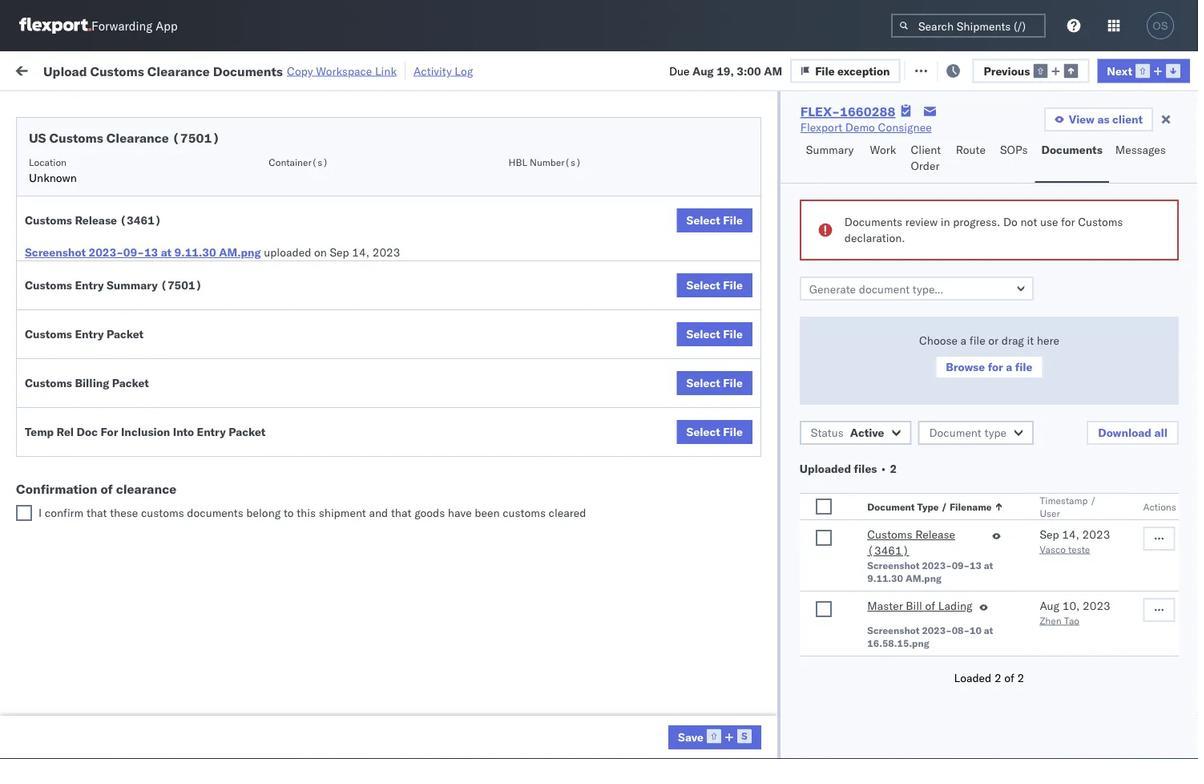 Task type: describe. For each thing, give the bounding box(es) containing it.
2 - from the top
[[827, 584, 834, 598]]

location
[[29, 156, 67, 168]]

ocean fcl for third schedule pickup from los angeles, ca link from the top of the page
[[491, 302, 547, 316]]

2:59 for second schedule pickup from los angeles, ca link
[[258, 231, 282, 245]]

clearance for upload customs clearance documents copy workspace link
[[147, 63, 210, 79]]

msdu7304509
[[988, 513, 1069, 527]]

205 on track
[[368, 62, 434, 76]]

3 flex-1846748 from the top
[[885, 231, 968, 245]]

files
[[854, 462, 877, 476]]

3 flex-2130387 from the top
[[885, 655, 968, 669]]

app
[[156, 18, 178, 33]]

1 1846748 from the top
[[920, 161, 968, 175]]

declaration.
[[845, 231, 906, 245]]

summary inside button
[[806, 143, 854, 157]]

2 vertical spatial entry
[[197, 425, 226, 439]]

messages
[[1116, 143, 1166, 157]]

confirm pickup from los angeles, ca
[[37, 434, 210, 464]]

2:59 for fifth schedule pickup from los angeles, ca link from the bottom of the page
[[258, 196, 282, 210]]

screenshot for screenshot 2023-08-10 at 16.58.15.png
[[868, 624, 920, 636]]

due
[[669, 64, 690, 78]]

confirm pickup from los angeles, ca link
[[37, 433, 228, 465]]

1 gvcu5265864 from the top
[[988, 548, 1067, 562]]

2 gvcu5265864 from the top
[[988, 584, 1067, 598]]

release inside the customs release (3461) link
[[916, 527, 956, 542]]

activity log button
[[414, 61, 473, 81]]

4 2:59 am edt, nov 5, 2022 from the top
[[258, 267, 399, 281]]

4 schedule pickup from los angeles, ca button from the top
[[37, 363, 228, 396]]

select file for customs billing packet
[[687, 376, 743, 390]]

ocean fcl for fifth schedule pickup from los angeles, ca link from the bottom of the page
[[491, 196, 547, 210]]

2 karl from the top
[[836, 584, 857, 598]]

2 integration test account - karl lagerfeld from the top
[[699, 584, 908, 598]]

upload for upload customs clearance documents
[[37, 328, 73, 342]]

0 horizontal spatial release
[[75, 213, 117, 227]]

4 1889466 from the top
[[920, 478, 968, 492]]

5 schedule pickup from los angeles, ca button from the top
[[37, 504, 228, 538]]

select for temp rel doc for inclusion into entry packet
[[687, 425, 721, 439]]

work
[[46, 58, 87, 80]]

1 integration test account - karl lagerfeld from the top
[[699, 549, 908, 563]]

2022 for second schedule pickup from los angeles, ca link
[[371, 231, 399, 245]]

2023 inside sep 14, 2023 vasco teste
[[1083, 527, 1111, 542]]

0 horizontal spatial exception
[[838, 64, 890, 78]]

3 integration from the top
[[699, 655, 754, 669]]

not
[[1021, 215, 1038, 229]]

3 lagerfeld from the top
[[860, 655, 908, 669]]

pickup for fifth schedule pickup from los angeles, ca link from the bottom of the page
[[87, 187, 122, 201]]

action
[[1143, 62, 1179, 76]]

2:59 for 5th schedule pickup from los angeles, ca link from the top
[[258, 513, 282, 527]]

1 ceau7522281, from the top
[[988, 160, 1070, 174]]

lhuu7894563, uetu5238478 for schedule pickup from los angeles, ca
[[988, 372, 1151, 386]]

pickup for 5th schedule pickup from los angeles, ca link from the top
[[87, 505, 122, 519]]

it
[[1027, 333, 1034, 348]]

flex-1660288
[[801, 103, 896, 119]]

1 vertical spatial on
[[314, 245, 327, 259]]

upload for upload customs clearance documents copy workspace link
[[43, 63, 87, 79]]

4 account from the top
[[781, 690, 824, 704]]

order
[[911, 159, 940, 173]]

1 lagerfeld from the top
[[860, 549, 908, 563]]

customs inside documents review in progress. do not use for customs declaration.
[[1078, 215, 1123, 229]]

2 schedule pickup from los angeles, ca link from the top
[[37, 222, 228, 254]]

1 2:59 from the top
[[258, 161, 282, 175]]

customs up customs billing packet
[[25, 327, 72, 341]]

5 flex-1846748 from the top
[[885, 302, 968, 316]]

0 horizontal spatial summary
[[107, 278, 158, 292]]

2 vertical spatial packet
[[229, 425, 266, 439]]

loaded
[[954, 671, 992, 685]]

customs up customs entry packet on the left top of page
[[25, 278, 72, 292]]

forwarding app
[[91, 18, 178, 33]]

ocean fcl for 3rd schedule delivery appointment link
[[491, 408, 547, 422]]

angeles, for 5th schedule pickup from los angeles, ca link from the top
[[172, 505, 216, 519]]

save
[[678, 730, 704, 744]]

0 vertical spatial aug
[[693, 64, 714, 78]]

batch action
[[1109, 62, 1179, 76]]

ceau7522281, hlxu6269489, hlxu80 for second schedule pickup from los angeles, ca link
[[988, 231, 1198, 245]]

1 schedule delivery appointment button from the top
[[37, 159, 197, 177]]

select for customs entry summary (7501)
[[687, 278, 721, 292]]

6 1846748 from the top
[[920, 337, 968, 351]]

here
[[1037, 333, 1060, 348]]

4 5, from the top
[[358, 267, 368, 281]]

4 abcdefg78456546 from the top
[[1092, 478, 1198, 492]]

5, for third schedule pickup from los angeles, ca link from the top of the page
[[358, 302, 368, 316]]

1 1889466 from the top
[[920, 372, 968, 386]]

0 horizontal spatial file exception
[[815, 64, 890, 78]]

do
[[1004, 215, 1018, 229]]

3 1889466 from the top
[[920, 443, 968, 457]]

1 schedule delivery appointment link from the top
[[37, 159, 197, 175]]

2 schedule pickup from los angeles, ca button from the top
[[37, 222, 228, 255]]

work inside work button
[[870, 143, 897, 157]]

status
[[811, 426, 844, 440]]

copy workspace link button
[[287, 64, 397, 78]]

5 lagerfeld from the top
[[860, 725, 908, 739]]

fcl for fifth schedule pickup from los angeles, ca link from the bottom of the page
[[526, 196, 547, 210]]

9 resize handle column header from the left
[[1170, 124, 1189, 759]]

2022 for fifth schedule pickup from los angeles, ca link from the bottom of the page
[[371, 196, 399, 210]]

fcl for 3rd schedule delivery appointment link
[[526, 408, 547, 422]]

3:00
[[737, 64, 761, 78]]

workitem
[[18, 131, 60, 143]]

as
[[1098, 112, 1110, 126]]

select file for customs release (3461)
[[687, 213, 743, 227]]

link
[[375, 64, 397, 78]]

2:59 for 3rd schedule delivery appointment link
[[258, 408, 282, 422]]

ca for second schedule pickup from los angeles, ca link
[[37, 238, 52, 253]]

schedule for 1st schedule delivery appointment link
[[37, 160, 84, 174]]

1 2:59 am edt, nov 5, 2022 from the top
[[258, 161, 399, 175]]

container numbers button
[[980, 121, 1068, 150]]

(0)
[[260, 62, 281, 76]]

1 vertical spatial 14,
[[357, 408, 374, 422]]

2 lagerfeld from the top
[[860, 584, 908, 598]]

bill
[[906, 599, 923, 613]]

4 1846748 from the top
[[920, 267, 968, 281]]

2:59 am est, jan 13, 2023
[[258, 513, 402, 527]]

8 resize handle column header from the left
[[1065, 124, 1084, 759]]

am.png for screenshot 2023-09-13 at 9.11.30 am.png
[[906, 572, 942, 584]]

uetu5238478 for schedule pickup from los angeles, ca
[[1073, 372, 1151, 386]]

billing
[[75, 376, 109, 390]]

uploaded files ∙ 2
[[800, 462, 897, 476]]

2 resize handle column header from the left
[[407, 124, 426, 759]]

(3461) inside customs release (3461)
[[868, 544, 909, 558]]

3 schedule pickup from los angeles, ca link from the top
[[37, 292, 228, 324]]

2 flex-2130387 from the top
[[885, 584, 968, 598]]

lhuu7894563, uetu5238478 for confirm pickup from los angeles, ca
[[988, 443, 1151, 457]]

documents inside upload customs clearance documents
[[37, 344, 95, 358]]

screenshot 2023-09-13 at 9.11.30 am.png uploaded on sep 14, 2023
[[25, 245, 400, 259]]

select file for customs entry summary (7501)
[[687, 278, 743, 292]]

5 integration from the top
[[699, 725, 754, 739]]

schedule pickup from los angeles, ca for 5th schedule pickup from los angeles, ca link from the top
[[37, 505, 216, 535]]

customs left 'billing'
[[25, 376, 72, 390]]

select for customs billing packet
[[687, 376, 721, 390]]

schedule delivery appointment for second schedule delivery appointment link from the bottom
[[37, 266, 197, 280]]

dec for 23,
[[332, 443, 353, 457]]

download all button
[[1087, 421, 1179, 445]]

1893174
[[920, 513, 968, 527]]

flex
[[859, 131, 877, 143]]

active
[[850, 426, 885, 440]]

3 account from the top
[[781, 655, 824, 669]]

1 flex-2130387 from the top
[[885, 549, 968, 563]]

2 maeu9408431 from the top
[[1092, 584, 1173, 598]]

5 karl from the top
[[836, 725, 857, 739]]

1 ocean fcl from the top
[[491, 161, 547, 175]]

23,
[[356, 443, 374, 457]]

select file button for customs billing packet
[[677, 371, 753, 395]]

3 1846748 from the top
[[920, 231, 968, 245]]

2022 for third schedule pickup from los angeles, ca link from the top of the page
[[371, 302, 399, 316]]

1 resize handle column header from the left
[[229, 124, 249, 759]]

select file button for customs entry summary (7501)
[[677, 273, 753, 297]]

hlxu80 for fifth schedule pickup from los angeles, ca button from the bottom
[[1158, 196, 1198, 210]]

angeles, for fifth schedule pickup from los angeles, ca link from the bottom of the page
[[172, 187, 216, 201]]

select file button for customs entry packet
[[677, 322, 753, 346]]

1 nov from the top
[[334, 161, 355, 175]]

customs entry summary (7501)
[[25, 278, 202, 292]]

(7501) for customs entry summary (7501)
[[161, 278, 202, 292]]

documents left copy
[[213, 63, 283, 79]]

0 vertical spatial of
[[101, 481, 113, 497]]

to
[[284, 506, 294, 520]]

select file for customs entry packet
[[687, 327, 743, 341]]

container numbers
[[988, 125, 1031, 150]]

aug inside aug 10, 2023 zhen tao
[[1040, 599, 1060, 613]]

4 ceau7522281, from the top
[[988, 266, 1070, 280]]

2 appointment from the top
[[131, 266, 197, 280]]

save button
[[669, 726, 761, 750]]

1 flex-1889466 from the top
[[885, 372, 968, 386]]

4 uetu5238478 from the top
[[1073, 478, 1151, 492]]

hbl
[[509, 156, 527, 168]]

5 1846748 from the top
[[920, 302, 968, 316]]

3 maeu9408431 from the top
[[1092, 655, 1173, 669]]

pickup for second schedule pickup from los angeles, ca link
[[87, 222, 122, 236]]

into
[[173, 425, 194, 439]]

import work button
[[129, 51, 208, 87]]

flexport
[[801, 120, 843, 134]]

/ inside document type / filename button
[[942, 501, 948, 513]]

1 horizontal spatial 2
[[995, 671, 1002, 685]]

forwarding
[[91, 18, 153, 33]]

view
[[1069, 112, 1095, 126]]

3 gvcu5265864 from the top
[[988, 654, 1067, 668]]

temp rel doc for inclusion into entry packet
[[25, 425, 266, 439]]

1 customs from the left
[[141, 506, 184, 520]]

aug 10, 2023 zhen tao
[[1040, 599, 1111, 627]]

previous button
[[973, 59, 1090, 83]]

a inside button
[[1006, 360, 1013, 374]]

uetu5238478 for schedule delivery appointment
[[1073, 407, 1151, 421]]

ceau7522281, for second schedule pickup from los angeles, ca link
[[988, 231, 1070, 245]]

of for master bill of lading
[[926, 599, 936, 613]]

screenshot for screenshot 2023-09-13 at 9.11.30 am.png
[[868, 559, 920, 571]]

2 schedule delivery appointment button from the top
[[37, 265, 197, 283]]

1 fcl from the top
[[526, 161, 547, 175]]

at for screenshot 2023-09-13 at 9.11.30 am.png
[[984, 559, 994, 571]]

batch action button
[[1084, 57, 1189, 81]]

view as client button
[[1044, 107, 1154, 131]]

use
[[1041, 215, 1059, 229]]

ceau7522281, for fifth schedule pickup from los angeles, ca link from the bottom of the page
[[988, 196, 1070, 210]]

screenshot 2023-09-13 at 9.11.30 am.png
[[868, 559, 994, 584]]

confirm pickup from los angeles, ca button
[[37, 433, 228, 467]]

7:00 pm est, dec 23, 2022
[[258, 443, 404, 457]]

1 horizontal spatial customs release (3461)
[[868, 527, 956, 558]]

1 schedule pickup from los angeles, ca button from the top
[[37, 186, 228, 220]]

hlxu6269489, for fifth schedule pickup from los angeles, ca link from the bottom of the page
[[1073, 196, 1155, 210]]

progress.
[[953, 215, 1001, 229]]

work inside 'import work' button
[[174, 62, 202, 76]]

location unknown
[[29, 156, 77, 185]]

0 horizontal spatial (3461)
[[120, 213, 162, 227]]

client order button
[[905, 135, 950, 183]]

angeles, for second schedule pickup from los angeles, ca link
[[172, 222, 216, 236]]

am.png for screenshot 2023-09-13 at 9.11.30 am.png uploaded on sep 14, 2023
[[219, 245, 261, 259]]

uetu5238478 for confirm pickup from los angeles, ca
[[1073, 443, 1151, 457]]

4 flex-1846748 from the top
[[885, 267, 968, 281]]

flex-1660288 link
[[801, 103, 896, 119]]

customs billing packet
[[25, 376, 149, 390]]

flexport. image
[[19, 18, 91, 34]]

confirm for confirm delivery
[[37, 477, 78, 491]]

4 lhuu7894563, from the top
[[988, 478, 1070, 492]]

maeu9736123
[[1092, 513, 1173, 527]]

entry for packet
[[75, 327, 104, 341]]

confirm delivery link
[[37, 477, 122, 493]]

4 lhuu7894563, uetu5238478 from the top
[[988, 478, 1151, 492]]

belong
[[246, 506, 281, 520]]

13 for screenshot 2023-09-13 at 9.11.30 am.png uploaded on sep 14, 2023
[[144, 245, 158, 259]]

mbl/mawb numbers
[[1092, 131, 1190, 143]]

4 lagerfeld from the top
[[860, 690, 908, 704]]

09- for screenshot 2023-09-13 at 9.11.30 am.png uploaded on sep 14, 2023
[[123, 245, 144, 259]]

3 2130387 from the top
[[920, 655, 968, 669]]

2:59 am edt, nov 5, 2022 for second schedule pickup from los angeles, ca link
[[258, 231, 399, 245]]

customs entry packet
[[25, 327, 144, 341]]

0 vertical spatial a
[[961, 333, 967, 348]]

abcdefg78456546 for schedule delivery appointment
[[1092, 408, 1198, 422]]

cleared
[[549, 506, 586, 520]]

route
[[956, 143, 986, 157]]

hlxu80 for third schedule pickup from los angeles, ca button
[[1158, 301, 1198, 315]]

4 hlxu80 from the top
[[1158, 266, 1198, 280]]

ca for 5th schedule pickup from los angeles, ca link from the top
[[37, 521, 52, 535]]

7 resize handle column header from the left
[[960, 124, 980, 759]]

document for document type / filename
[[868, 501, 915, 513]]

document type button
[[918, 421, 1034, 445]]

Generate document type... text field
[[800, 277, 1034, 301]]

customs down by:
[[49, 130, 103, 146]]

nyku9743990
[[988, 689, 1067, 703]]

ceau7522281, for third schedule pickup from los angeles, ca link from the top of the page
[[988, 301, 1070, 315]]

delivery up for
[[87, 407, 128, 421]]

select for customs release (3461)
[[687, 213, 721, 227]]

at left the risk
[[318, 62, 328, 76]]

6 resize handle column header from the left
[[832, 124, 851, 759]]

timestamp / user
[[1040, 494, 1097, 519]]

3 schedule delivery appointment link from the top
[[37, 406, 197, 422]]

Search Shipments (/) text field
[[891, 14, 1046, 38]]

file for customs release (3461)
[[723, 213, 743, 227]]

ceau7522281, for upload customs clearance documents link
[[988, 337, 1070, 351]]

dec for 14,
[[333, 408, 354, 422]]

client
[[1113, 112, 1143, 126]]

1 vertical spatial actions
[[1144, 501, 1177, 513]]

1 - from the top
[[827, 549, 834, 563]]

lhuu7894563, for schedule pickup from los angeles, ca
[[988, 372, 1070, 386]]

1 hlxu6269489, from the top
[[1073, 160, 1155, 174]]

unknown
[[29, 171, 77, 185]]

schedule for second schedule delivery appointment link from the bottom
[[37, 266, 84, 280]]

documents inside documents review in progress. do not use for customs declaration.
[[845, 215, 903, 229]]

∙
[[880, 462, 887, 476]]

teste
[[1069, 543, 1090, 555]]

1 appointment from the top
[[131, 160, 197, 174]]

3 integration test account - karl lagerfeld from the top
[[699, 655, 908, 669]]

2022 for 3rd schedule delivery appointment link
[[377, 408, 405, 422]]

copy
[[287, 64, 313, 78]]

2 1889466 from the top
[[920, 408, 968, 422]]

2 1846748 from the top
[[920, 196, 968, 210]]

3 karl from the top
[[836, 655, 857, 669]]

next button
[[1098, 59, 1190, 83]]

ocean fcl for confirm pickup from los angeles, ca link
[[491, 443, 547, 457]]

4 ceau7522281, hlxu6269489, hlxu80 from the top
[[988, 266, 1198, 280]]

3 schedule pickup from los angeles, ca button from the top
[[37, 292, 228, 326]]

10,
[[1063, 599, 1080, 613]]

5 account from the top
[[781, 725, 824, 739]]

2:59 am edt, nov 5, 2022 for fifth schedule pickup from los angeles, ca link from the bottom of the page
[[258, 196, 399, 210]]

previous
[[984, 64, 1030, 78]]

2 integration from the top
[[699, 584, 754, 598]]

messages button
[[1109, 135, 1175, 183]]

schedule delivery appointment for 1st schedule delivery appointment link
[[37, 160, 197, 174]]

schedule for second schedule pickup from los angeles, ca link
[[37, 222, 84, 236]]

zhen
[[1040, 614, 1062, 627]]

choose a file or drag it here
[[919, 333, 1060, 348]]

doc
[[77, 425, 98, 439]]



Task type: locate. For each thing, give the bounding box(es) containing it.
packet up 7:00
[[229, 425, 266, 439]]

1 horizontal spatial (3461)
[[868, 544, 909, 558]]

est, for 13,
[[306, 513, 331, 527]]

2 schedule delivery appointment from the top
[[37, 266, 197, 280]]

appointment down screenshot 2023-09-13 at 9.11.30 am.png link
[[131, 266, 197, 280]]

schedule for third schedule pickup from los angeles, ca link from the top of the page
[[37, 293, 84, 307]]

screenshot inside screenshot 2023-09-13 at 9.11.30 am.png
[[868, 559, 920, 571]]

0 vertical spatial confirm
[[37, 434, 78, 448]]

2 2:59 from the top
[[258, 196, 282, 210]]

upload
[[43, 63, 87, 79], [37, 328, 73, 342]]

flex-1889466 down document type in the bottom right of the page
[[885, 443, 968, 457]]

screenshot up the customs entry summary (7501)
[[25, 245, 86, 259]]

file for customs entry summary (7501)
[[723, 278, 743, 292]]

0 vertical spatial release
[[75, 213, 117, 227]]

6 flex-1846748 from the top
[[885, 337, 968, 351]]

at for screenshot 2023-09-13 at 9.11.30 am.png uploaded on sep 14, 2023
[[161, 245, 172, 259]]

schedule pickup from los angeles, ca button down clearance
[[37, 504, 228, 538]]

2 schedule delivery appointment link from the top
[[37, 265, 197, 281]]

that down confirmation of clearance
[[87, 506, 107, 520]]

upload up by:
[[43, 63, 87, 79]]

2 vertical spatial screenshot
[[868, 624, 920, 636]]

on right 205
[[392, 62, 405, 76]]

1 horizontal spatial aug
[[1040, 599, 1060, 613]]

entry up customs billing packet
[[75, 327, 104, 341]]

5 hlxu80 from the top
[[1158, 301, 1198, 315]]

2 lhuu7894563, from the top
[[988, 407, 1070, 421]]

1 vertical spatial est,
[[306, 443, 330, 457]]

schedule inside schedule pickup from rotterdam, netherlands
[[37, 716, 84, 730]]

/ inside timestamp / user
[[1091, 494, 1097, 506]]

09- up the customs entry summary (7501)
[[123, 245, 144, 259]]

los for third schedule pickup from los angeles, ca link from the top of the page
[[151, 293, 169, 307]]

1 vertical spatial upload
[[37, 328, 73, 342]]

fcl for third schedule pickup from los angeles, ca link from the top of the page
[[526, 302, 547, 316]]

pickup inside confirm pickup from los angeles, ca
[[81, 434, 115, 448]]

at down the msdu7304509
[[984, 559, 994, 571]]

3 select file button from the top
[[677, 322, 753, 346]]

1 vertical spatial flex-2130387
[[885, 584, 968, 598]]

3 schedule delivery appointment button from the top
[[37, 406, 197, 424]]

sep inside sep 14, 2023 vasco teste
[[1040, 527, 1059, 542]]

4 select file button from the top
[[677, 371, 753, 395]]

0 vertical spatial 14,
[[352, 245, 370, 259]]

file down the it
[[1016, 360, 1033, 374]]

file inside button
[[1016, 360, 1033, 374]]

2:59 for third schedule pickup from los angeles, ca link from the top of the page
[[258, 302, 282, 316]]

that right "and"
[[391, 506, 412, 520]]

master bill of lading
[[868, 599, 973, 613]]

09- inside screenshot 2023-09-13 at 9.11.30 am.png
[[952, 559, 970, 571]]

abcdefg78456546 for schedule pickup from los angeles, ca
[[1092, 372, 1198, 386]]

and
[[369, 506, 388, 520]]

3 5, from the top
[[358, 231, 368, 245]]

schedule delivery appointment link up for
[[37, 406, 197, 422]]

0 vertical spatial gvcu5265864
[[988, 548, 1067, 562]]

1 horizontal spatial a
[[1006, 360, 1013, 374]]

0 horizontal spatial am.png
[[219, 245, 261, 259]]

ceau7522281, hlxu6269489, hlxu80 for fifth schedule pickup from los angeles, ca link from the bottom of the page
[[988, 196, 1198, 210]]

1 vertical spatial test123456
[[1092, 302, 1159, 316]]

am.png
[[219, 245, 261, 259], [906, 572, 942, 584]]

schedule pickup from los angeles, ca link up the customs entry summary (7501)
[[37, 222, 228, 254]]

5, for second schedule pickup from los angeles, ca link
[[358, 231, 368, 245]]

clearance for us customs clearance (7501)
[[106, 130, 169, 146]]

flex-2130387 button
[[859, 545, 971, 567], [859, 545, 971, 567], [859, 580, 971, 602], [859, 580, 971, 602], [859, 651, 971, 673], [859, 651, 971, 673]]

hlxu6269489, for second schedule pickup from los angeles, ca link
[[1073, 231, 1155, 245]]

gvcu5265864 down the msdu7304509
[[988, 548, 1067, 562]]

1 vertical spatial entry
[[75, 327, 104, 341]]

select file button
[[677, 208, 753, 232], [677, 273, 753, 297], [677, 322, 753, 346], [677, 371, 753, 395], [677, 420, 753, 444]]

or
[[989, 333, 999, 348]]

delivery inside "button"
[[81, 477, 122, 491]]

documents down customs entry packet on the left top of page
[[37, 344, 95, 358]]

est,
[[306, 408, 331, 422], [306, 443, 330, 457], [306, 513, 331, 527]]

3 edt, from the top
[[306, 231, 331, 245]]

0 vertical spatial appointment
[[131, 160, 197, 174]]

2 select file from the top
[[687, 278, 743, 292]]

1 horizontal spatial for
[[1061, 215, 1076, 229]]

1 karl from the top
[[836, 549, 857, 563]]

ca for third schedule pickup from los angeles, ca link from the top of the page
[[37, 309, 52, 323]]

5 schedule pickup from los angeles, ca link from the top
[[37, 504, 228, 536]]

759
[[294, 62, 315, 76]]

select file
[[687, 213, 743, 227], [687, 278, 743, 292], [687, 327, 743, 341], [687, 376, 743, 390], [687, 425, 743, 439]]

4 flex-1889466 from the top
[[885, 478, 968, 492]]

5 nov from the top
[[334, 302, 355, 316]]

13 for screenshot 2023-09-13 at 9.11.30 am.png
[[970, 559, 982, 571]]

0 horizontal spatial document
[[868, 501, 915, 513]]

rel
[[57, 425, 74, 439]]

flex-2130387 down screenshot 2023-08-10 at 16.58.15.png
[[885, 655, 968, 669]]

1 vertical spatial dec
[[332, 443, 353, 457]]

3 fcl from the top
[[526, 302, 547, 316]]

5 select from the top
[[687, 425, 721, 439]]

0 horizontal spatial a
[[961, 333, 967, 348]]

1 vertical spatial appointment
[[131, 266, 197, 280]]

activity
[[414, 64, 452, 78]]

confirm delivery button
[[37, 477, 122, 494]]

container
[[988, 125, 1031, 137]]

schedule pickup from los angeles, ca link down upload customs clearance documents button
[[37, 363, 228, 395]]

pickup for confirm pickup from los angeles, ca link
[[81, 434, 115, 448]]

5 integration test account - karl lagerfeld from the top
[[699, 725, 908, 739]]

2 customs from the left
[[503, 506, 546, 520]]

client order
[[911, 143, 941, 173]]

a down drag
[[1006, 360, 1013, 374]]

work
[[174, 62, 202, 76], [870, 143, 897, 157]]

0 vertical spatial test123456
[[1092, 196, 1159, 210]]

sep right uploaded
[[330, 245, 349, 259]]

0 vertical spatial document
[[929, 426, 982, 440]]

0 vertical spatial (7501)
[[172, 130, 220, 146]]

5 - from the top
[[827, 725, 834, 739]]

2:59 am est, dec 14, 2022
[[258, 408, 405, 422]]

1 confirm from the top
[[37, 434, 78, 448]]

5 schedule pickup from los angeles, ca from the top
[[37, 505, 216, 535]]

am.png left uploaded
[[219, 245, 261, 259]]

my work
[[16, 58, 87, 80]]

1 vertical spatial sep
[[1040, 527, 1059, 542]]

5 ca from the top
[[37, 450, 52, 464]]

customs inside customs release (3461)
[[868, 527, 913, 542]]

2130387 down 1893174
[[920, 549, 968, 563]]

edt, for third schedule pickup from los angeles, ca link from the top of the page
[[306, 302, 331, 316]]

1 vertical spatial work
[[870, 143, 897, 157]]

karl
[[836, 549, 857, 563], [836, 584, 857, 598], [836, 655, 857, 669], [836, 690, 857, 704], [836, 725, 857, 739]]

ca for second schedule pickup from los angeles, ca link from the bottom
[[37, 380, 52, 394]]

of right bill at the right of the page
[[926, 599, 936, 613]]

master
[[868, 599, 903, 613]]

1 horizontal spatial file exception
[[925, 62, 1000, 76]]

0 vertical spatial est,
[[306, 408, 331, 422]]

for inside documents review in progress. do not use for customs declaration.
[[1061, 215, 1076, 229]]

consignee for flexport demo consignee
[[878, 120, 932, 134]]

lhuu7894563, uetu5238478 for schedule delivery appointment
[[988, 407, 1151, 421]]

1 horizontal spatial 9.11.30
[[868, 572, 903, 584]]

dec up 7:00 pm est, dec 23, 2022
[[333, 408, 354, 422]]

route button
[[950, 135, 994, 183]]

at inside screenshot 2023-08-10 at 16.58.15.png
[[984, 624, 994, 636]]

test
[[769, 161, 791, 175], [665, 196, 686, 210], [769, 196, 791, 210], [665, 231, 686, 245], [769, 231, 791, 245], [665, 267, 686, 281], [769, 267, 791, 281], [665, 302, 686, 316], [769, 302, 791, 316], [665, 337, 686, 351], [769, 337, 791, 351], [665, 372, 686, 386], [769, 372, 791, 386], [665, 408, 686, 422], [769, 408, 791, 422], [665, 443, 686, 457], [769, 443, 791, 457], [769, 478, 791, 492], [749, 513, 770, 527], [757, 549, 779, 563], [757, 584, 779, 598], [757, 655, 779, 669], [757, 690, 779, 704], [757, 725, 779, 739]]

4 fcl from the top
[[526, 408, 547, 422]]

documents down view on the top
[[1042, 143, 1103, 157]]

upload customs clearance documents button
[[37, 327, 228, 361]]

3 ocean fcl from the top
[[491, 302, 547, 316]]

1 horizontal spatial numbers
[[1150, 131, 1190, 143]]

for down the or
[[988, 360, 1004, 374]]

fcl
[[526, 161, 547, 175], [526, 196, 547, 210], [526, 302, 547, 316], [526, 408, 547, 422], [526, 443, 547, 457], [526, 513, 547, 527]]

for inside button
[[988, 360, 1004, 374]]

6 fcl from the top
[[526, 513, 547, 527]]

document inside "document type" button
[[929, 426, 982, 440]]

los for second schedule pickup from los angeles, ca link
[[151, 222, 169, 236]]

1 vertical spatial aug
[[1040, 599, 1060, 613]]

0 vertical spatial (3461)
[[120, 213, 162, 227]]

2 horizontal spatial of
[[1005, 671, 1015, 685]]

1 vertical spatial 9.11.30
[[868, 572, 903, 584]]

screenshot down the customs release (3461) link
[[868, 559, 920, 571]]

schedule pickup from los angeles, ca link
[[37, 186, 228, 218], [37, 222, 228, 254], [37, 292, 228, 324], [37, 363, 228, 395], [37, 504, 228, 536]]

9.11.30 inside screenshot 2023-09-13 at 9.11.30 am.png
[[868, 572, 903, 584]]

1 vertical spatial a
[[1006, 360, 1013, 374]]

0 vertical spatial 2023-
[[89, 245, 123, 259]]

confirm inside confirm pickup from los angeles, ca
[[37, 434, 78, 448]]

flex-1889466 up type
[[885, 478, 968, 492]]

los inside confirm pickup from los angeles, ca
[[145, 434, 163, 448]]

2 vertical spatial schedule delivery appointment link
[[37, 406, 197, 422]]

schedule for 3rd schedule delivery appointment link
[[37, 407, 84, 421]]

review
[[906, 215, 938, 229]]

2130387 up lading
[[920, 584, 968, 598]]

0 horizontal spatial of
[[101, 481, 113, 497]]

1 vertical spatial summary
[[107, 278, 158, 292]]

hlxu6269489, for upload customs clearance documents link
[[1073, 337, 1155, 351]]

file exception down search shipments (/) text field
[[925, 62, 1000, 76]]

schedule pickup from los angeles, ca down upload customs clearance documents button
[[37, 364, 216, 394]]

2 ceau7522281, from the top
[[988, 196, 1070, 210]]

angeles, for third schedule pickup from los angeles, ca link from the top of the page
[[172, 293, 216, 307]]

ca
[[37, 203, 52, 217], [37, 238, 52, 253], [37, 309, 52, 323], [37, 380, 52, 394], [37, 450, 52, 464], [37, 521, 52, 535]]

09- for screenshot 2023-09-13 at 9.11.30 am.png
[[952, 559, 970, 571]]

2 vertical spatial 2023-
[[922, 624, 952, 636]]

08-
[[952, 624, 970, 636]]

import work
[[135, 62, 202, 76]]

vasco
[[1040, 543, 1066, 555]]

ocean fcl for 5th schedule pickup from los angeles, ca link from the top
[[491, 513, 547, 527]]

ca for confirm pickup from los angeles, ca link
[[37, 450, 52, 464]]

customs down 'forwarding'
[[90, 63, 144, 79]]

0 vertical spatial packet
[[107, 327, 144, 341]]

3 schedule delivery appointment from the top
[[37, 407, 197, 421]]

flex-2130384 button
[[859, 686, 971, 708], [859, 686, 971, 708]]

(3461) up screenshot 2023-09-13 at 9.11.30 am.png
[[868, 544, 909, 558]]

lhuu7894563, down the it
[[988, 372, 1070, 386]]

0 horizontal spatial numbers
[[988, 137, 1027, 150]]

0 vertical spatial summary
[[806, 143, 854, 157]]

screenshot inside screenshot 2023-08-10 at 16.58.15.png
[[868, 624, 920, 636]]

at up the customs entry summary (7501)
[[161, 245, 172, 259]]

1 vertical spatial 09-
[[952, 559, 970, 571]]

1 vertical spatial of
[[926, 599, 936, 613]]

1 vertical spatial confirm
[[37, 477, 78, 491]]

schedule delivery appointment button up for
[[37, 406, 197, 424]]

numbers for container numbers
[[988, 137, 1027, 150]]

1 that from the left
[[87, 506, 107, 520]]

ocean
[[491, 161, 523, 175], [734, 161, 767, 175], [491, 196, 523, 210], [629, 196, 662, 210], [734, 196, 767, 210], [629, 231, 662, 245], [734, 231, 767, 245], [629, 267, 662, 281], [734, 267, 767, 281], [491, 302, 523, 316], [629, 302, 662, 316], [734, 302, 767, 316], [629, 337, 662, 351], [734, 337, 767, 351], [629, 372, 662, 386], [734, 372, 767, 386], [491, 408, 523, 422], [629, 408, 662, 422], [734, 408, 767, 422], [491, 443, 523, 457], [629, 443, 662, 457], [734, 443, 767, 457], [734, 478, 767, 492], [491, 513, 523, 527]]

13
[[144, 245, 158, 259], [970, 559, 982, 571]]

document type / filename
[[868, 501, 992, 513]]

ca for fifth schedule pickup from los angeles, ca link from the bottom of the page
[[37, 203, 52, 217]]

screenshot up 16.58.15.png
[[868, 624, 920, 636]]

1 lhuu7894563, uetu5238478 from the top
[[988, 372, 1151, 386]]

4 edt, from the top
[[306, 267, 331, 281]]

0 horizontal spatial file
[[970, 333, 986, 348]]

4 select file from the top
[[687, 376, 743, 390]]

2:59 am edt, nov 5, 2022 for third schedule pickup from los angeles, ca link from the top of the page
[[258, 302, 399, 316]]

schedule for 5th schedule pickup from los angeles, ca link from the top
[[37, 505, 84, 519]]

los for fifth schedule pickup from los angeles, ca link from the bottom of the page
[[151, 187, 169, 201]]

file left the or
[[970, 333, 986, 348]]

activity log
[[414, 64, 473, 78]]

3 uetu5238478 from the top
[[1073, 443, 1151, 457]]

4 nov from the top
[[334, 267, 355, 281]]

2023
[[373, 245, 400, 259], [374, 513, 402, 527], [1083, 527, 1111, 542], [1083, 599, 1111, 613]]

1 horizontal spatial sep
[[1040, 527, 1059, 542]]

maeu9408431 down the maeu9736123
[[1092, 549, 1173, 563]]

temp
[[25, 425, 54, 439]]

2 vertical spatial gvcu5265864
[[988, 654, 1067, 668]]

confirm for confirm pickup from los angeles, ca
[[37, 434, 78, 448]]

3 abcdefg78456546 from the top
[[1092, 443, 1198, 457]]

los for confirm pickup from los angeles, ca link
[[145, 434, 163, 448]]

customs up 'billing'
[[76, 328, 121, 342]]

confirm up confirmation
[[37, 434, 78, 448]]

packet for customs billing packet
[[112, 376, 149, 390]]

integration
[[699, 549, 754, 563], [699, 584, 754, 598], [699, 655, 754, 669], [699, 690, 754, 704], [699, 725, 754, 739]]

select file for temp rel doc for inclusion into entry packet
[[687, 425, 743, 439]]

1 maeu9408431 from the top
[[1092, 549, 1173, 563]]

a right the choose
[[961, 333, 967, 348]]

am.png inside screenshot 2023-09-13 at 9.11.30 am.png
[[906, 572, 942, 584]]

2023 inside aug 10, 2023 zhen tao
[[1083, 599, 1111, 613]]

13 inside screenshot 2023-09-13 at 9.11.30 am.png
[[970, 559, 982, 571]]

5, for fifth schedule pickup from los angeles, ca link from the bottom of the page
[[358, 196, 368, 210]]

1889466 down the choose
[[920, 372, 968, 386]]

customs down unknown
[[25, 213, 72, 227]]

0 horizontal spatial customs release (3461)
[[25, 213, 162, 227]]

workspace
[[316, 64, 372, 78]]

clearance down the customs entry summary (7501)
[[124, 328, 176, 342]]

4 schedule pickup from los angeles, ca link from the top
[[37, 363, 228, 395]]

2 flex-1846748 from the top
[[885, 196, 968, 210]]

documents
[[187, 506, 243, 520]]

aug left 19,
[[693, 64, 714, 78]]

2 up nyku9743990 on the bottom right
[[1018, 671, 1025, 685]]

13 up the customs entry summary (7501)
[[144, 245, 158, 259]]

0 vertical spatial upload
[[43, 63, 87, 79]]

from inside confirm pickup from los angeles, ca
[[118, 434, 142, 448]]

1 edt, from the top
[[306, 161, 331, 175]]

1 horizontal spatial work
[[870, 143, 897, 157]]

3 ceau7522281, from the top
[[988, 231, 1070, 245]]

pickup up screenshot 2023-09-13 at 9.11.30 am.png link
[[87, 222, 122, 236]]

at for screenshot 2023-08-10 at 16.58.15.png
[[984, 624, 994, 636]]

0 vertical spatial customs release (3461)
[[25, 213, 162, 227]]

flex-1889466 up document type in the bottom right of the page
[[885, 408, 968, 422]]

confirmation of clearance
[[16, 481, 177, 497]]

mbl/mawb numbers button
[[1084, 127, 1198, 143]]

browse
[[946, 360, 985, 374]]

from for third schedule pickup from los angeles, ca link from the top of the page
[[125, 293, 148, 307]]

document inside document type / filename button
[[868, 501, 915, 513]]

hlxu80 for second schedule pickup from los angeles, ca button from the top of the page
[[1158, 231, 1198, 245]]

confirm inside "button"
[[37, 477, 78, 491]]

this
[[297, 506, 316, 520]]

0 vertical spatial schedule delivery appointment button
[[37, 159, 197, 177]]

1 vertical spatial customs release (3461)
[[868, 527, 956, 558]]

file for customs entry packet
[[723, 327, 743, 341]]

1 horizontal spatial summary
[[806, 143, 854, 157]]

1 horizontal spatial 09-
[[952, 559, 970, 571]]

from for confirm pickup from los angeles, ca link
[[118, 434, 142, 448]]

maeu9408431 up aug 10, 2023 zhen tao
[[1092, 584, 1173, 598]]

schedule pickup from los angeles, ca button up screenshot 2023-09-13 at 9.11.30 am.png link
[[37, 186, 228, 220]]

customs down the document type / filename
[[868, 527, 913, 542]]

1 account from the top
[[781, 549, 824, 563]]

4 integration test account - karl lagerfeld from the top
[[699, 690, 908, 704]]

entry right into in the bottom left of the page
[[197, 425, 226, 439]]

upload customs clearance documents
[[37, 328, 176, 358]]

0 vertical spatial work
[[174, 62, 202, 76]]

pickup inside schedule pickup from rotterdam, netherlands
[[87, 716, 122, 730]]

2 vertical spatial of
[[1005, 671, 1015, 685]]

5 hlxu6269489, from the top
[[1073, 301, 1155, 315]]

of for loaded 2 of 2
[[1005, 671, 1015, 685]]

2 vertical spatial est,
[[306, 513, 331, 527]]

choose
[[919, 333, 958, 348]]

0 vertical spatial 13
[[144, 245, 158, 259]]

client
[[911, 143, 941, 157]]

of up these
[[101, 481, 113, 497]]

from for 5th schedule pickup from los angeles, ca link from the top
[[125, 505, 148, 519]]

1889466 down document type in the bottom right of the page
[[920, 443, 968, 457]]

entry for summary
[[75, 278, 104, 292]]

screenshot for screenshot 2023-09-13 at 9.11.30 am.png uploaded on sep 14, 2023
[[25, 245, 86, 259]]

2 confirm from the top
[[37, 477, 78, 491]]

1889466 up document type in the bottom right of the page
[[920, 408, 968, 422]]

2130387 down screenshot 2023-08-10 at 16.58.15.png
[[920, 655, 968, 669]]

3 hlxu80 from the top
[[1158, 231, 1198, 245]]

1 horizontal spatial exception
[[948, 62, 1000, 76]]

netherlands
[[37, 732, 100, 746]]

1 horizontal spatial that
[[391, 506, 412, 520]]

my
[[16, 58, 42, 80]]

i confirm that these customs documents belong to this shipment and that goods have been customs cleared
[[38, 506, 586, 520]]

2023- inside screenshot 2023-08-10 at 16.58.15.png
[[922, 624, 952, 636]]

upload inside upload customs clearance documents
[[37, 328, 73, 342]]

confirm up confirm
[[37, 477, 78, 491]]

1 horizontal spatial am.png
[[906, 572, 942, 584]]

flexport demo consignee link
[[801, 119, 932, 135]]

1 vertical spatial 2130387
[[920, 584, 968, 598]]

0 horizontal spatial 09-
[[123, 245, 144, 259]]

gvcu5265864 up abcd1234560
[[988, 584, 1067, 598]]

0 horizontal spatial 13
[[144, 245, 158, 259]]

packet down the customs entry summary (7501)
[[107, 327, 144, 341]]

message
[[215, 62, 260, 76]]

bosch
[[699, 161, 731, 175], [595, 196, 627, 210], [699, 196, 731, 210], [595, 231, 627, 245], [699, 231, 731, 245], [595, 267, 627, 281], [699, 267, 731, 281], [595, 302, 627, 316], [699, 302, 731, 316], [595, 337, 627, 351], [699, 337, 731, 351], [595, 372, 627, 386], [699, 372, 731, 386], [595, 408, 627, 422], [699, 408, 731, 422], [595, 443, 627, 457], [699, 443, 731, 457], [699, 478, 731, 492]]

browse for a file
[[946, 360, 1033, 374]]

schedule pickup from los angeles, ca down clearance
[[37, 505, 216, 535]]

appointment down us customs clearance (7501)
[[131, 160, 197, 174]]

pickup down upload customs clearance documents
[[87, 364, 122, 378]]

customs release (3461) down unknown
[[25, 213, 162, 227]]

1 vertical spatial 2023-
[[922, 559, 952, 571]]

customs down clearance
[[141, 506, 184, 520]]

am.png up master bill of lading
[[906, 572, 942, 584]]

0 vertical spatial schedule delivery appointment link
[[37, 159, 197, 175]]

at right 10
[[984, 624, 994, 636]]

numbers inside container numbers
[[988, 137, 1027, 150]]

1 vertical spatial consignee
[[773, 513, 827, 527]]

14, right uploaded
[[352, 245, 370, 259]]

1 2130387 from the top
[[920, 549, 968, 563]]

schedule pickup from los angeles, ca link up upload customs clearance documents link
[[37, 292, 228, 324]]

in
[[941, 215, 950, 229]]

2 vertical spatial 14,
[[1062, 527, 1080, 542]]

from for fifth schedule pickup from los angeles, ca link from the bottom of the page
[[125, 187, 148, 201]]

forwarding app link
[[19, 18, 178, 34]]

customs release (3461) link
[[868, 527, 986, 559]]

hlxu6269489, for third schedule pickup from los angeles, ca link from the top of the page
[[1073, 301, 1155, 315]]

angeles, inside confirm pickup from los angeles, ca
[[166, 434, 210, 448]]

packet for customs entry packet
[[107, 327, 144, 341]]

3 schedule pickup from los angeles, ca from the top
[[37, 293, 216, 323]]

1 vertical spatial clearance
[[106, 130, 169, 146]]

(3461) up screenshot 2023-09-13 at 9.11.30 am.png link
[[120, 213, 162, 227]]

fcl for confirm pickup from los angeles, ca link
[[526, 443, 547, 457]]

status active
[[811, 426, 885, 440]]

resize handle column header
[[229, 124, 249, 759], [407, 124, 426, 759], [463, 124, 483, 759], [568, 124, 587, 759], [672, 124, 691, 759], [832, 124, 851, 759], [960, 124, 980, 759], [1065, 124, 1084, 759], [1170, 124, 1189, 759]]

1 vertical spatial (3461)
[[868, 544, 909, 558]]

lhuu7894563, for confirm pickup from los angeles, ca
[[988, 443, 1070, 457]]

edt, for second schedule pickup from los angeles, ca link
[[306, 231, 331, 245]]

delivery up these
[[81, 477, 122, 491]]

schedule delivery appointment up for
[[37, 407, 197, 421]]

2023- for screenshot 2023-08-10 at 16.58.15.png
[[922, 624, 952, 636]]

1 horizontal spatial customs
[[503, 506, 546, 520]]

1 schedule from the top
[[37, 160, 84, 174]]

0 vertical spatial 9.11.30
[[174, 245, 216, 259]]

/
[[1091, 494, 1097, 506], [942, 501, 948, 513]]

5 resize handle column header from the left
[[672, 124, 691, 759]]

4 select from the top
[[687, 376, 721, 390]]

3 hlxu6269489, from the top
[[1073, 231, 1155, 245]]

Search Work text field
[[660, 57, 835, 81]]

0 horizontal spatial 2
[[890, 462, 897, 476]]

19,
[[717, 64, 734, 78]]

8 schedule from the top
[[37, 505, 84, 519]]

1 schedule pickup from los angeles, ca link from the top
[[37, 186, 228, 218]]

lhuu7894563, down type
[[988, 443, 1070, 457]]

5 select file from the top
[[687, 425, 743, 439]]

file for customs billing packet
[[723, 376, 743, 390]]

lhuu7894563, up the msdu7304509
[[988, 478, 1070, 492]]

0 horizontal spatial aug
[[693, 64, 714, 78]]

6 ca from the top
[[37, 521, 52, 535]]

6 2:59 from the top
[[258, 408, 282, 422]]

1 horizontal spatial 13
[[970, 559, 982, 571]]

0 horizontal spatial work
[[174, 62, 202, 76]]

3 appointment from the top
[[131, 407, 197, 421]]

exception down search shipments (/) text field
[[948, 62, 1000, 76]]

2130387
[[920, 549, 968, 563], [920, 584, 968, 598], [920, 655, 968, 669]]

2130384
[[920, 690, 968, 704]]

maeu9408431 down aug 10, 2023 zhen tao
[[1092, 655, 1173, 669]]

0 horizontal spatial consignee
[[773, 513, 827, 527]]

customs inside upload customs clearance documents
[[76, 328, 121, 342]]

est, for 23,
[[306, 443, 330, 457]]

2 account from the top
[[781, 584, 824, 598]]

ca inside confirm pickup from los angeles, ca
[[37, 450, 52, 464]]

0 vertical spatial file
[[970, 333, 986, 348]]

drag
[[1002, 333, 1024, 348]]

bookings
[[699, 513, 746, 527]]

schedule delivery appointment
[[37, 160, 197, 174], [37, 266, 197, 280], [37, 407, 197, 421]]

pickup for third schedule pickup from los angeles, ca link from the top of the page
[[87, 293, 122, 307]]

1 abcdefg78456546 from the top
[[1092, 372, 1198, 386]]

schedule pickup from rotterdam, netherlands
[[37, 716, 208, 746]]

1 schedule delivery appointment from the top
[[37, 160, 197, 174]]

0 vertical spatial actions
[[1150, 131, 1184, 143]]

upload up customs billing packet
[[37, 328, 73, 342]]

205
[[368, 62, 389, 76]]

browse for a file button
[[935, 355, 1044, 379]]

upload customs clearance documents link
[[37, 327, 228, 360]]

from for second schedule pickup from los angeles, ca link
[[125, 222, 148, 236]]

work button
[[864, 135, 905, 183]]

documents up declaration.
[[845, 215, 903, 229]]

0 vertical spatial on
[[392, 62, 405, 76]]

schedule pickup from los angeles, ca for second schedule pickup from los angeles, ca link from the bottom
[[37, 364, 216, 394]]

dec left 23,
[[332, 443, 353, 457]]

by:
[[58, 98, 73, 112]]

delivery down screenshot 2023-09-13 at 9.11.30 am.png link
[[87, 266, 128, 280]]

jan
[[333, 513, 351, 527]]

1 vertical spatial schedule delivery appointment link
[[37, 265, 197, 281]]

flex-1893174
[[885, 513, 968, 527]]

1 vertical spatial gvcu5265864
[[988, 584, 1067, 598]]

all
[[1155, 426, 1168, 440]]

numbers for mbl/mawb numbers
[[1150, 131, 1190, 143]]

schedule pickup from los angeles, ca for third schedule pickup from los angeles, ca link from the top of the page
[[37, 293, 216, 323]]

1 hlxu80 from the top
[[1158, 160, 1198, 174]]

3 schedule from the top
[[37, 222, 84, 236]]

pickup for schedule pickup from rotterdam, netherlands link
[[87, 716, 122, 730]]

2023- inside screenshot 2023-09-13 at 9.11.30 am.png
[[922, 559, 952, 571]]

delivery down us customs clearance (7501)
[[87, 160, 128, 174]]

clearance inside upload customs clearance documents
[[124, 328, 176, 342]]

4 resize handle column header from the left
[[568, 124, 587, 759]]

from for schedule pickup from rotterdam, netherlands link
[[125, 716, 148, 730]]

14, inside sep 14, 2023 vasco teste
[[1062, 527, 1080, 542]]

from for second schedule pickup from los angeles, ca link from the bottom
[[125, 364, 148, 378]]

4 integration from the top
[[699, 690, 754, 704]]

at inside screenshot 2023-09-13 at 9.11.30 am.png
[[984, 559, 994, 571]]

consignee up client on the right top of the page
[[878, 120, 932, 134]]

these
[[110, 506, 138, 520]]

2 uetu5238478 from the top
[[1073, 407, 1151, 421]]

maeu9408431
[[1092, 549, 1173, 563], [1092, 584, 1173, 598], [1092, 655, 1173, 669]]

flex-2130387 up master bill of lading
[[885, 584, 968, 598]]

1889466 up document type / filename button
[[920, 478, 968, 492]]

2 vertical spatial maeu9408431
[[1092, 655, 1173, 669]]

aug
[[693, 64, 714, 78], [1040, 599, 1060, 613]]

loaded 2 of 2
[[954, 671, 1025, 685]]

2 abcdefg78456546 from the top
[[1092, 408, 1198, 422]]

sops button
[[994, 135, 1035, 183]]

0 horizontal spatial for
[[988, 360, 1004, 374]]

6 schedule from the top
[[37, 364, 84, 378]]

pickup right the rel
[[81, 434, 115, 448]]

schedule pickup from los angeles, ca link up screenshot 2023-09-13 at 9.11.30 am.png link
[[37, 186, 228, 218]]

pickup down us customs clearance (7501)
[[87, 187, 122, 201]]

2 hlxu80 from the top
[[1158, 196, 1198, 210]]

los for second schedule pickup from los angeles, ca link from the bottom
[[151, 364, 169, 378]]

09-
[[123, 245, 144, 259], [952, 559, 970, 571]]

2 for ∙
[[890, 462, 897, 476]]

1 vertical spatial am.png
[[906, 572, 942, 584]]

clearance for upload customs clearance documents
[[124, 328, 176, 342]]

schedule delivery appointment for 3rd schedule delivery appointment link
[[37, 407, 197, 421]]

1 horizontal spatial document
[[929, 426, 982, 440]]

0 vertical spatial sep
[[330, 245, 349, 259]]

release up screenshot 2023-09-13 at 9.11.30 am.png link
[[75, 213, 117, 227]]

clearance
[[147, 63, 210, 79], [106, 130, 169, 146], [124, 328, 176, 342]]

9.11.30 for screenshot 2023-09-13 at 9.11.30 am.png
[[868, 572, 903, 584]]

5 2:59 am edt, nov 5, 2022 from the top
[[258, 302, 399, 316]]

of up nyku9743990 on the bottom right
[[1005, 671, 1015, 685]]

1 horizontal spatial release
[[916, 527, 956, 542]]

from inside schedule pickup from rotterdam, netherlands
[[125, 716, 148, 730]]

schedule delivery appointment link down us customs clearance (7501)
[[37, 159, 197, 175]]

lhuu7894563,
[[988, 372, 1070, 386], [988, 407, 1070, 421], [988, 443, 1070, 457], [988, 478, 1070, 492]]

None checkbox
[[816, 499, 832, 515], [16, 505, 32, 521], [816, 530, 832, 546], [816, 601, 832, 617], [816, 499, 832, 515], [16, 505, 32, 521], [816, 530, 832, 546], [816, 601, 832, 617]]

3 - from the top
[[827, 655, 834, 669]]

schedule pickup from los angeles, ca button down upload customs clearance documents button
[[37, 363, 228, 396]]

summary button
[[800, 135, 864, 183]]

7 2:59 from the top
[[258, 513, 282, 527]]

schedule pickup from los angeles, ca up screenshot 2023-09-13 at 9.11.30 am.png link
[[37, 187, 216, 217]]

6 hlxu80 from the top
[[1158, 337, 1198, 351]]

schedule for fifth schedule pickup from los angeles, ca link from the bottom of the page
[[37, 187, 84, 201]]

1 vertical spatial schedule delivery appointment button
[[37, 265, 197, 283]]

flex-1893174 button
[[859, 509, 971, 532], [859, 509, 971, 532]]

angeles, for second schedule pickup from los angeles, ca link from the bottom
[[172, 364, 216, 378]]

13 up lading
[[970, 559, 982, 571]]

customs right been
[[503, 506, 546, 520]]

1 vertical spatial file
[[1016, 360, 1033, 374]]

1 integration from the top
[[699, 549, 754, 563]]

aug up the zhen
[[1040, 599, 1060, 613]]



Task type: vqa. For each thing, say whether or not it's contained in the screenshot.
Netherlands
yes



